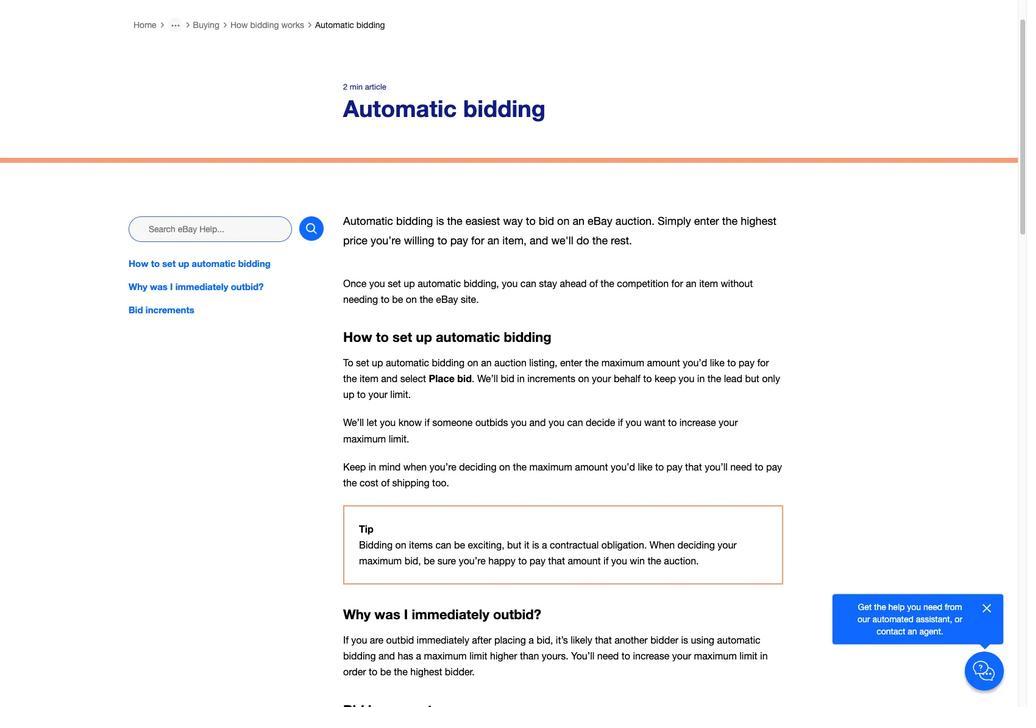 Task type: vqa. For each thing, say whether or not it's contained in the screenshot.
min at the top of the page
yes



Task type: locate. For each thing, give the bounding box(es) containing it.
is left using
[[681, 635, 688, 646]]

the down has
[[394, 667, 408, 678]]

1 vertical spatial automatic
[[343, 95, 457, 122]]

0 vertical spatial increments
[[146, 304, 194, 315]]

1 vertical spatial and
[[381, 373, 398, 384]]

2 vertical spatial immediately
[[417, 635, 469, 646]]

up inside . we'll bid in increments on your behalf to keep you in the lead but only up to your limit.
[[343, 389, 354, 400]]

be inside once you set up automatic bidding, you can stay ahead of the competition for an item without needing to be on the ebay site.
[[392, 294, 403, 305]]

bidding inside automatic bidding is the easiest way to bid on an ebay auction. simply enter the highest price you're willing to pay for an item, and we'll do the rest.
[[396, 215, 433, 228]]

pay inside tip bidding on items can be exciting, but it is a contractual obligation. when deciding your maximum bid, be sure you're happy to pay that amount if you win the auction.
[[530, 555, 546, 566]]

0 horizontal spatial we'll
[[343, 417, 364, 428]]

up inside once you set up automatic bidding, you can stay ahead of the competition for an item without needing to be on the ebay site.
[[404, 278, 415, 289]]

2 vertical spatial you're
[[459, 555, 486, 566]]

why up the bid
[[129, 281, 147, 292]]

need right the you'll
[[730, 461, 752, 472]]

to inside "to set up automatic bidding on an auction listing, enter the maximum amount you'd like to pay for the item and select"
[[727, 357, 736, 368]]

automatic inside automatic bidding is the easiest way to bid on an ebay auction. simply enter the highest price you're willing to pay for an item, and we'll do the rest.
[[343, 215, 393, 228]]

1 vertical spatial how to set up automatic bidding
[[343, 329, 552, 345]]

2 vertical spatial is
[[681, 635, 688, 646]]

2 vertical spatial how
[[343, 329, 372, 345]]

auction
[[494, 357, 527, 368]]

1 vertical spatial immediately
[[412, 607, 489, 622]]

immediately up after
[[412, 607, 489, 622]]

that
[[685, 461, 702, 472], [548, 555, 565, 566], [595, 635, 612, 646]]

like inside keep in mind when you're deciding on the maximum amount you'd like to pay that you'll need to pay the cost of shipping too.
[[638, 461, 653, 472]]

automatic up price
[[343, 215, 393, 228]]

. we'll bid in increments on your behalf to keep you in the lead but only up to your limit.
[[343, 373, 780, 400]]

0 horizontal spatial auction.
[[616, 215, 655, 228]]

1 horizontal spatial if
[[604, 555, 609, 566]]

maximum down using
[[694, 651, 737, 662]]

our
[[858, 615, 870, 624]]

of inside once you set up automatic bidding, you can stay ahead of the competition for an item without needing to be on the ebay site.
[[590, 278, 598, 289]]

the right get
[[874, 602, 886, 612]]

pay right happy
[[530, 555, 546, 566]]

can left decide
[[567, 417, 583, 428]]

a right it
[[542, 539, 547, 550]]

need inside keep in mind when you're deciding on the maximum amount you'd like to pay that you'll need to pay the cost of shipping too.
[[730, 461, 752, 472]]

buying
[[193, 20, 219, 30]]

0 vertical spatial a
[[542, 539, 547, 550]]

on inside "to set up automatic bidding on an auction listing, enter the maximum amount you'd like to pay for the item and select"
[[467, 357, 478, 368]]

0 vertical spatial was
[[150, 281, 168, 292]]

ebay inside automatic bidding is the easiest way to bid on an ebay auction. simply enter the highest price you're willing to pay for an item, and we'll do the rest.
[[588, 215, 613, 228]]

0 vertical spatial we'll
[[477, 373, 498, 384]]

item
[[699, 278, 718, 289], [360, 373, 378, 384]]

a inside tip bidding on items can be exciting, but it is a contractual obligation. when deciding your maximum bid, be sure you're happy to pay that amount if you win the auction.
[[542, 539, 547, 550]]

do
[[577, 234, 589, 247]]

automatic
[[315, 20, 354, 30], [343, 95, 457, 122], [343, 215, 393, 228]]

an left 'without'
[[686, 278, 697, 289]]

an left auction
[[481, 357, 492, 368]]

min
[[350, 82, 363, 91]]

item left 'without'
[[699, 278, 718, 289]]

2 vertical spatial can
[[436, 539, 451, 550]]

and
[[530, 234, 548, 247], [381, 373, 398, 384], [529, 417, 546, 428]]

how bidding works link
[[230, 20, 304, 30]]

set right to
[[356, 357, 369, 368]]

bid right place
[[457, 373, 472, 384]]

0 vertical spatial immediately
[[175, 281, 228, 292]]

like inside "to set up automatic bidding on an auction listing, enter the maximum amount you'd like to pay for the item and select"
[[710, 357, 725, 368]]

1 vertical spatial you'd
[[611, 461, 635, 472]]

bid, inside if you are outbid immediately after placing a bid, it's likely that another bidder is using automatic bidding and has a maximum limit higher than yours. you'll need to increase your maximum limit in order to be the highest bidder.
[[537, 635, 553, 646]]

immediately
[[175, 281, 228, 292], [412, 607, 489, 622], [417, 635, 469, 646]]

0 vertical spatial you're
[[371, 234, 401, 247]]

obligation.
[[602, 539, 647, 550]]

0 horizontal spatial a
[[416, 651, 421, 662]]

set up bid increments
[[162, 258, 176, 269]]

0 horizontal spatial you'd
[[611, 461, 635, 472]]

up down 'willing'
[[404, 278, 415, 289]]

0 vertical spatial and
[[530, 234, 548, 247]]

up
[[178, 258, 189, 269], [404, 278, 415, 289], [416, 329, 432, 345], [372, 357, 383, 368], [343, 389, 354, 400]]

increments right the bid
[[146, 304, 194, 315]]

pay up the "lead but"
[[739, 357, 755, 368]]

increments
[[146, 304, 194, 315], [527, 373, 576, 384]]

immediately inside if you are outbid immediately after placing a bid, it's likely that another bidder is using automatic bidding and has a maximum limit higher than yours. you'll need to increase your maximum limit in order to be the highest bidder.
[[417, 635, 469, 646]]

2 horizontal spatial if
[[618, 417, 623, 428]]

outbid? up the 'placing'
[[493, 607, 541, 622]]

ebay up do
[[588, 215, 613, 228]]

on down 'outbids'
[[499, 461, 510, 472]]

1 horizontal spatial for
[[672, 278, 683, 289]]

0 horizontal spatial that
[[548, 555, 565, 566]]

2 horizontal spatial that
[[685, 461, 702, 472]]

the
[[447, 215, 463, 228], [722, 215, 738, 228], [592, 234, 608, 247], [601, 278, 614, 289], [420, 294, 433, 305], [585, 357, 599, 368], [343, 373, 357, 384], [708, 373, 721, 384], [513, 461, 527, 472], [343, 477, 357, 488], [648, 555, 661, 566], [874, 602, 886, 612], [394, 667, 408, 678]]

0 vertical spatial amount
[[647, 357, 680, 368]]

and left we'll
[[530, 234, 548, 247]]

2 vertical spatial for
[[757, 357, 769, 368]]

happy
[[488, 555, 516, 566]]

0 horizontal spatial deciding
[[459, 461, 497, 472]]

you right "once"
[[369, 278, 385, 289]]

simply
[[658, 215, 691, 228]]

like up the "lead but"
[[710, 357, 725, 368]]

is right it
[[532, 539, 539, 550]]

you'd
[[683, 357, 707, 368], [611, 461, 635, 472]]

0 vertical spatial limit.
[[390, 389, 411, 400]]

up inside "to set up automatic bidding on an auction listing, enter the maximum amount you'd like to pay for the item and select"
[[372, 357, 383, 368]]

maximum up the behalf
[[602, 357, 644, 368]]

why was i immediately outbid? down the how to set up automatic bidding link
[[129, 281, 264, 292]]

a up than
[[529, 635, 534, 646]]

the right do
[[592, 234, 608, 247]]

1 horizontal spatial of
[[590, 278, 598, 289]]

1 horizontal spatial item
[[699, 278, 718, 289]]

0 vertical spatial of
[[590, 278, 598, 289]]

be down bidding and
[[380, 667, 391, 678]]

on inside automatic bidding is the easiest way to bid on an ebay auction. simply enter the highest price you're willing to pay for an item, and we'll do the rest.
[[557, 215, 570, 228]]

1 vertical spatial of
[[381, 477, 390, 488]]

auction. inside tip bidding on items can be exciting, but it is a contractual obligation. when deciding your maximum bid, be sure you're happy to pay that amount if you win the auction.
[[664, 555, 699, 566]]

bid down auction
[[501, 373, 514, 384]]

2 vertical spatial need
[[597, 651, 619, 662]]

pay down easiest
[[450, 234, 468, 247]]

how
[[230, 20, 248, 30], [129, 258, 148, 269], [343, 329, 372, 345]]

an inside "to set up automatic bidding on an auction listing, enter the maximum amount you'd like to pay for the item and select"
[[481, 357, 492, 368]]

has
[[398, 651, 413, 662]]

1 vertical spatial you're
[[430, 461, 457, 472]]

after
[[472, 635, 492, 646]]

amount inside keep in mind when you're deciding on the maximum amount you'd like to pay that you'll need to pay the cost of shipping too.
[[575, 461, 608, 472]]

limit
[[740, 651, 758, 662]]

that inside tip bidding on items can be exciting, but it is a contractual obligation. when deciding your maximum bid, be sure you're happy to pay that amount if you win the auction.
[[548, 555, 565, 566]]

in right limit
[[760, 651, 768, 662]]

automatic up limit
[[717, 635, 761, 646]]

an left agent.
[[908, 627, 917, 636]]

0 horizontal spatial for
[[471, 234, 484, 247]]

you're
[[371, 234, 401, 247], [430, 461, 457, 472], [459, 555, 486, 566]]

how up to
[[343, 329, 372, 345]]

amount down decide
[[575, 461, 608, 472]]

1 horizontal spatial is
[[532, 539, 539, 550]]

1 horizontal spatial how to set up automatic bidding
[[343, 329, 552, 345]]

on inside once you set up automatic bidding, you can stay ahead of the competition for an item without needing to be on the ebay site.
[[406, 294, 417, 305]]

0 vertical spatial automatic
[[315, 20, 354, 30]]

was up bid increments
[[150, 281, 168, 292]]

limit. inside . we'll bid in increments on your behalf to keep you in the lead but only up to your limit.
[[390, 389, 411, 400]]

2 vertical spatial automatic
[[343, 215, 393, 228]]

1 vertical spatial is
[[532, 539, 539, 550]]

bidding inside 2 min article automatic bidding
[[463, 95, 546, 122]]

0 horizontal spatial can
[[436, 539, 451, 550]]

2 vertical spatial and
[[529, 417, 546, 428]]

why was i immediately outbid? up after
[[343, 607, 541, 622]]

of right ahead
[[590, 278, 598, 289]]

enter inside "to set up automatic bidding on an auction listing, enter the maximum amount you'd like to pay for the item and select"
[[560, 357, 582, 368]]

1 vertical spatial can
[[567, 417, 583, 428]]

0 vertical spatial how
[[230, 20, 248, 30]]

get the help you need from our automated assistant, or contact an agent.
[[858, 602, 963, 636]]

0 vertical spatial ebay
[[588, 215, 613, 228]]

you right if
[[351, 635, 367, 646]]

0 vertical spatial for
[[471, 234, 484, 247]]

enter up . we'll bid in increments on your behalf to keep you in the lead but only up to your limit.
[[560, 357, 582, 368]]

once you set up automatic bidding, you can stay ahead of the competition for an item without needing to be on the ebay site.
[[343, 278, 753, 305]]

0 vertical spatial like
[[710, 357, 725, 368]]

in up cost
[[369, 461, 376, 472]]

deciding inside keep in mind when you're deciding on the maximum amount you'd like to pay that you'll need to pay the cost of shipping too.
[[459, 461, 497, 472]]

your
[[592, 373, 611, 384], [369, 389, 388, 400], [719, 417, 738, 428], [718, 539, 737, 550], [672, 651, 691, 662]]

you inside get the help you need from our automated assistant, or contact an agent.
[[907, 602, 921, 612]]

like
[[710, 357, 725, 368], [638, 461, 653, 472]]

on up .
[[467, 357, 478, 368]]

automatic inside if you are outbid immediately after placing a bid, it's likely that another bidder is using automatic bidding and has a maximum limit higher than yours. you'll need to increase your maximum limit in order to be the highest bidder.
[[717, 635, 761, 646]]

1 horizontal spatial deciding
[[678, 539, 715, 550]]

auction.
[[616, 215, 655, 228], [664, 555, 699, 566]]

assistant,
[[916, 615, 953, 624]]

and inside automatic bidding is the easiest way to bid on an ebay auction. simply enter the highest price you're willing to pay for an item, and we'll do the rest.
[[530, 234, 548, 247]]

when
[[650, 539, 675, 550]]

2 horizontal spatial a
[[542, 539, 547, 550]]

bidding
[[250, 20, 279, 30], [356, 20, 385, 30], [463, 95, 546, 122], [396, 215, 433, 228], [238, 258, 271, 269], [504, 329, 552, 345], [432, 357, 465, 368]]

need up assistant, at the bottom of the page
[[924, 602, 943, 612]]

1 horizontal spatial increments
[[527, 373, 576, 384]]

2 horizontal spatial you're
[[459, 555, 486, 566]]

how to set up automatic bidding
[[129, 258, 271, 269], [343, 329, 552, 345]]

we'll inside . we'll bid in increments on your behalf to keep you in the lead but only up to your limit.
[[477, 373, 498, 384]]

automatic right works
[[315, 20, 354, 30]]

1 horizontal spatial bid
[[501, 373, 514, 384]]

for down easiest
[[471, 234, 484, 247]]

1 vertical spatial item
[[360, 373, 378, 384]]

that right likely
[[595, 635, 612, 646]]

was
[[150, 281, 168, 292], [375, 607, 400, 622]]

than
[[520, 651, 539, 662]]

why was i immediately outbid? link
[[129, 280, 324, 293]]

1 vertical spatial how
[[129, 258, 148, 269]]

a right has
[[416, 651, 421, 662]]

1 horizontal spatial that
[[595, 635, 612, 646]]

why was i immediately outbid?
[[129, 281, 264, 292], [343, 607, 541, 622]]

how to set up automatic bidding up why was i immediately outbid? link
[[129, 258, 271, 269]]

1 horizontal spatial can
[[521, 278, 536, 289]]

in
[[517, 373, 525, 384], [697, 373, 705, 384], [369, 461, 376, 472], [760, 651, 768, 662]]

Search eBay Help... text field
[[129, 217, 292, 242]]

is left easiest
[[436, 215, 444, 228]]

0 vertical spatial highest
[[741, 215, 777, 228]]

how bidding works
[[230, 20, 304, 30]]

limit.
[[390, 389, 411, 400], [389, 433, 409, 444]]

the right simply
[[722, 215, 738, 228]]

on
[[557, 215, 570, 228], [406, 294, 417, 305], [467, 357, 478, 368], [578, 373, 589, 384], [499, 461, 510, 472], [395, 539, 406, 550]]

0 horizontal spatial highest
[[410, 667, 442, 678]]

0 horizontal spatial bid
[[457, 373, 472, 384]]

of
[[590, 278, 598, 289], [381, 477, 390, 488]]

1 horizontal spatial like
[[710, 357, 725, 368]]

1 horizontal spatial ebay
[[588, 215, 613, 228]]

too.
[[432, 477, 449, 488]]

0 horizontal spatial increase
[[633, 651, 670, 662]]

1 vertical spatial highest
[[410, 667, 442, 678]]

the inside . we'll bid in increments on your behalf to keep you in the lead but only up to your limit.
[[708, 373, 721, 384]]

1 vertical spatial was
[[375, 607, 400, 622]]

0 vertical spatial how to set up automatic bidding
[[129, 258, 271, 269]]

if you are outbid immediately after placing a bid, it's likely that another bidder is using automatic bidding and has a maximum limit higher than yours. you'll need to increase your maximum limit in order to be the highest bidder.
[[343, 635, 768, 678]]

works
[[281, 20, 304, 30]]

contact
[[877, 627, 906, 636]]

1 vertical spatial bid,
[[537, 635, 553, 646]]

to inside we'll let you know if someone outbids you and you can decide if you want to increase your maximum limit.
[[668, 417, 677, 428]]

0 vertical spatial need
[[730, 461, 752, 472]]

1 horizontal spatial you're
[[430, 461, 457, 472]]

order
[[343, 667, 366, 678]]

the right win
[[648, 555, 661, 566]]

you right keep
[[679, 373, 695, 384]]

limit higher
[[470, 651, 517, 662]]

i up outbid in the bottom left of the page
[[404, 607, 408, 622]]

automatic
[[192, 258, 236, 269], [418, 278, 461, 289], [436, 329, 500, 345], [386, 357, 429, 368], [717, 635, 761, 646]]

bid inside automatic bidding is the easiest way to bid on an ebay auction. simply enter the highest price you're willing to pay for an item, and we'll do the rest.
[[539, 215, 554, 228]]

be right the needing
[[392, 294, 403, 305]]

enter right simply
[[694, 215, 719, 228]]

for up only
[[757, 357, 769, 368]]

the inside get the help you need from our automated assistant, or contact an agent.
[[874, 602, 886, 612]]

increments down "listing,"
[[527, 373, 576, 384]]

increments inside bid increments link
[[146, 304, 194, 315]]

automatic up site.
[[418, 278, 461, 289]]

set right "once"
[[388, 278, 401, 289]]

amount down contractual
[[568, 555, 601, 566]]

increase right 'want'
[[680, 417, 716, 428]]

can
[[521, 278, 536, 289], [567, 417, 583, 428], [436, 539, 451, 550]]

we'll left let
[[343, 417, 364, 428]]

1 horizontal spatial highest
[[741, 215, 777, 228]]

you're up "too."
[[430, 461, 457, 472]]

you inside . we'll bid in increments on your behalf to keep you in the lead but only up to your limit.
[[679, 373, 695, 384]]

2 horizontal spatial need
[[924, 602, 943, 612]]

on right the needing
[[406, 294, 417, 305]]

the down to
[[343, 373, 357, 384]]

0 vertical spatial item
[[699, 278, 718, 289]]

you're right price
[[371, 234, 401, 247]]

keep
[[343, 461, 366, 472]]

2 vertical spatial that
[[595, 635, 612, 646]]

why up if
[[343, 607, 371, 622]]

of right cost
[[381, 477, 390, 488]]

win
[[630, 555, 645, 566]]

deciding
[[459, 461, 497, 472], [678, 539, 715, 550]]

0 horizontal spatial outbid?
[[231, 281, 264, 292]]

0 horizontal spatial ebay
[[436, 294, 458, 305]]

0 horizontal spatial enter
[[560, 357, 582, 368]]

how to set up automatic bidding link
[[129, 257, 324, 270]]

the left site.
[[420, 294, 433, 305]]

0 horizontal spatial of
[[381, 477, 390, 488]]

bid, left it's
[[537, 635, 553, 646]]

automatic for automatic bidding
[[315, 20, 354, 30]]

deciding inside tip bidding on items can be exciting, but it is a contractual obligation. when deciding your maximum bid, be sure you're happy to pay that amount if you win the auction.
[[678, 539, 715, 550]]

contractual
[[550, 539, 599, 550]]

on left the behalf
[[578, 373, 589, 384]]

highest
[[741, 215, 777, 228], [410, 667, 442, 678]]

i up bid increments
[[170, 281, 173, 292]]

item up let
[[360, 373, 378, 384]]

decide
[[586, 417, 615, 428]]

stay
[[539, 278, 557, 289]]

enter
[[694, 215, 719, 228], [560, 357, 582, 368]]

0 vertical spatial i
[[170, 281, 173, 292]]

1 vertical spatial i
[[404, 607, 408, 622]]

0 horizontal spatial if
[[425, 417, 430, 428]]

need right you'll
[[597, 651, 619, 662]]

deciding down 'outbids'
[[459, 461, 497, 472]]

1 vertical spatial increments
[[527, 373, 576, 384]]

bid up we'll
[[539, 215, 554, 228]]

0 vertical spatial enter
[[694, 215, 719, 228]]

bid increments link
[[129, 303, 324, 317]]

immediately up bidder.
[[417, 635, 469, 646]]

for right competition
[[672, 278, 683, 289]]

increase
[[680, 417, 716, 428], [633, 651, 670, 662]]

1 horizontal spatial how
[[230, 20, 248, 30]]

how right buying
[[230, 20, 248, 30]]

you left 'want'
[[626, 417, 642, 428]]

you inside if you are outbid immediately after placing a bid, it's likely that another bidder is using automatic bidding and has a maximum limit higher than yours. you'll need to increase your maximum limit in order to be the highest bidder.
[[351, 635, 367, 646]]

0 horizontal spatial item
[[360, 373, 378, 384]]

0 horizontal spatial increments
[[146, 304, 194, 315]]

1 vertical spatial enter
[[560, 357, 582, 368]]

maximum down we'll let you know if someone outbids you and you can decide if you want to increase your maximum limit.
[[530, 461, 572, 472]]

0 vertical spatial why was i immediately outbid?
[[129, 281, 264, 292]]

way
[[503, 215, 523, 228]]

.
[[472, 373, 475, 384]]

you down obligation.
[[611, 555, 627, 566]]

1 vertical spatial amount
[[575, 461, 608, 472]]

you right help
[[907, 602, 921, 612]]

automatic bidding
[[315, 20, 385, 30]]

if
[[425, 417, 430, 428], [618, 417, 623, 428], [604, 555, 609, 566]]

item inside "to set up automatic bidding on an auction listing, enter the maximum amount you'd like to pay for the item and select"
[[360, 373, 378, 384]]

1 horizontal spatial why was i immediately outbid?
[[343, 607, 541, 622]]

1 horizontal spatial need
[[730, 461, 752, 472]]

auction. down "when"
[[664, 555, 699, 566]]

how to set up automatic bidding up place bid
[[343, 329, 552, 345]]

in inside keep in mind when you're deciding on the maximum amount you'd like to pay that you'll need to pay the cost of shipping too.
[[369, 461, 376, 472]]

immediately down the how to set up automatic bidding link
[[175, 281, 228, 292]]

bid,
[[405, 555, 421, 566], [537, 635, 553, 646]]

1 horizontal spatial i
[[404, 607, 408, 622]]

amount inside tip bidding on items can be exciting, but it is a contractual obligation. when deciding your maximum bid, be sure you're happy to pay that amount if you win the auction.
[[568, 555, 601, 566]]

place bid
[[429, 373, 472, 384]]

1 horizontal spatial increase
[[680, 417, 716, 428]]

outbid? down the how to set up automatic bidding link
[[231, 281, 264, 292]]

1 horizontal spatial outbid?
[[493, 607, 541, 622]]

0 horizontal spatial need
[[597, 651, 619, 662]]

1 vertical spatial need
[[924, 602, 943, 612]]

0 horizontal spatial i
[[170, 281, 173, 292]]

get
[[858, 602, 872, 612]]



Task type: describe. For each thing, give the bounding box(es) containing it.
bid, inside tip bidding on items can be exciting, but it is a contractual obligation. when deciding your maximum bid, be sure you're happy to pay that amount if you win the auction.
[[405, 555, 421, 566]]

bid
[[129, 304, 143, 315]]

mind
[[379, 461, 401, 472]]

maximum inside we'll let you know if someone outbids you and you can decide if you want to increase your maximum limit.
[[343, 433, 386, 444]]

tip bidding on items can be exciting, but it is a contractual obligation. when deciding your maximum bid, be sure you're happy to pay that amount if you win the auction.
[[359, 523, 737, 566]]

if inside tip bidding on items can be exciting, but it is a contractual obligation. when deciding your maximum bid, be sure you're happy to pay that amount if you win the auction.
[[604, 555, 609, 566]]

1 vertical spatial why
[[343, 607, 371, 622]]

bidder.
[[445, 667, 475, 678]]

another
[[615, 635, 648, 646]]

you're inside tip bidding on items can be exciting, but it is a contractual obligation. when deciding your maximum bid, be sure you're happy to pay that amount if you win the auction.
[[459, 555, 486, 566]]

without
[[721, 278, 753, 289]]

increase inside if you are outbid immediately after placing a bid, it's likely that another bidder is using automatic bidding and has a maximum limit higher than yours. you'll need to increase your maximum limit in order to be the highest bidder.
[[633, 651, 670, 662]]

pay left the you'll
[[667, 461, 683, 472]]

likely
[[571, 635, 592, 646]]

and inside we'll let you know if someone outbids you and you can decide if you want to increase your maximum limit.
[[529, 417, 546, 428]]

limit. inside we'll let you know if someone outbids you and you can decide if you want to increase your maximum limit.
[[389, 433, 409, 444]]

automatic down site.
[[436, 329, 500, 345]]

you're inside automatic bidding is the easiest way to bid on an ebay auction. simply enter the highest price you're willing to pay for an item, and we'll do the rest.
[[371, 234, 401, 247]]

exciting,
[[468, 539, 505, 550]]

item inside once you set up automatic bidding, you can stay ahead of the competition for an item without needing to be on the ebay site.
[[699, 278, 718, 289]]

2 vertical spatial a
[[416, 651, 421, 662]]

bid increments
[[129, 304, 194, 315]]

bidding
[[359, 539, 393, 550]]

the inside if you are outbid immediately after placing a bid, it's likely that another bidder is using automatic bidding and has a maximum limit higher than yours. you'll need to increase your maximum limit in order to be the highest bidder.
[[394, 667, 408, 678]]

be left sure
[[424, 555, 435, 566]]

automatic inside "to set up automatic bidding on an auction listing, enter the maximum amount you'd like to pay for the item and select"
[[386, 357, 429, 368]]

the right ahead
[[601, 278, 614, 289]]

you right let
[[380, 417, 396, 428]]

once
[[343, 278, 367, 289]]

is inside if you are outbid immediately after placing a bid, it's likely that another bidder is using automatic bidding and has a maximum limit higher than yours. you'll need to increase your maximum limit in order to be the highest bidder.
[[681, 635, 688, 646]]

auction. inside automatic bidding is the easiest way to bid on an ebay auction. simply enter the highest price you're willing to pay for an item, and we'll do the rest.
[[616, 215, 655, 228]]

get the help you need from our automated assistant, or contact an agent. tooltip
[[852, 601, 968, 638]]

you'd inside keep in mind when you're deciding on the maximum amount you'd like to pay that you'll need to pay the cost of shipping too.
[[611, 461, 635, 472]]

we'll let you know if someone outbids you and you can decide if you want to increase your maximum limit.
[[343, 417, 738, 444]]

automatic inside once you set up automatic bidding, you can stay ahead of the competition for an item without needing to be on the ebay site.
[[418, 278, 461, 289]]

2 horizontal spatial how
[[343, 329, 372, 345]]

increase inside we'll let you know if someone outbids you and you can decide if you want to increase your maximum limit.
[[680, 417, 716, 428]]

ebay inside once you set up automatic bidding, you can stay ahead of the competition for an item without needing to be on the ebay site.
[[436, 294, 458, 305]]

home link
[[134, 20, 156, 30]]

you right 'outbids'
[[511, 417, 527, 428]]

0 vertical spatial outbid?
[[231, 281, 264, 292]]

the left easiest
[[447, 215, 463, 228]]

let
[[367, 417, 377, 428]]

of inside keep in mind when you're deciding on the maximum amount you'd like to pay that you'll need to pay the cost of shipping too.
[[381, 477, 390, 488]]

needing
[[343, 294, 378, 305]]

2
[[343, 82, 348, 91]]

yours.
[[542, 651, 569, 662]]

if
[[343, 635, 349, 646]]

and inside "to set up automatic bidding on an auction listing, enter the maximum amount you'd like to pay for the item and select"
[[381, 373, 398, 384]]

easiest
[[466, 215, 500, 228]]

in down auction
[[517, 373, 525, 384]]

up up select
[[416, 329, 432, 345]]

set inside once you set up automatic bidding, you can stay ahead of the competition for an item without needing to be on the ebay site.
[[388, 278, 401, 289]]

but
[[507, 539, 522, 550]]

up down search ebay help... text field
[[178, 258, 189, 269]]

can inside once you set up automatic bidding, you can stay ahead of the competition for an item without needing to be on the ebay site.
[[521, 278, 536, 289]]

or
[[955, 615, 963, 624]]

0 horizontal spatial was
[[150, 281, 168, 292]]

for inside automatic bidding is the easiest way to bid on an ebay auction. simply enter the highest price you're willing to pay for an item, and we'll do the rest.
[[471, 234, 484, 247]]

we'll
[[551, 234, 574, 247]]

for inside "to set up automatic bidding on an auction listing, enter the maximum amount you'd like to pay for the item and select"
[[757, 357, 769, 368]]

select
[[400, 373, 426, 384]]

1 vertical spatial why was i immediately outbid?
[[343, 607, 541, 622]]

how for how bidding works link
[[230, 20, 248, 30]]

bidder
[[651, 635, 679, 646]]

article
[[365, 82, 386, 91]]

automatic inside 2 min article automatic bidding
[[343, 95, 457, 122]]

is inside tip bidding on items can be exciting, but it is a contractual obligation. when deciding your maximum bid, be sure you're happy to pay that amount if you win the auction.
[[532, 539, 539, 550]]

that inside if you are outbid immediately after placing a bid, it's likely that another bidder is using automatic bidding and has a maximum limit higher than yours. you'll need to increase your maximum limit in order to be the highest bidder.
[[595, 635, 612, 646]]

bidding inside "to set up automatic bidding on an auction listing, enter the maximum amount you'd like to pay for the item and select"
[[432, 357, 465, 368]]

how for the how to set up automatic bidding link
[[129, 258, 148, 269]]

shipping
[[392, 477, 430, 488]]

using
[[691, 635, 715, 646]]

it's
[[556, 635, 568, 646]]

an up do
[[573, 215, 585, 228]]

outbid
[[386, 635, 414, 646]]

outbids
[[475, 417, 508, 428]]

ahead
[[560, 278, 587, 289]]

enter inside automatic bidding is the easiest way to bid on an ebay auction. simply enter the highest price you're willing to pay for an item, and we'll do the rest.
[[694, 215, 719, 228]]

rest.
[[611, 234, 632, 247]]

willing
[[404, 234, 434, 247]]

that inside keep in mind when you're deciding on the maximum amount you'd like to pay that you'll need to pay the cost of shipping too.
[[685, 461, 702, 472]]

an inside once you set up automatic bidding, you can stay ahead of the competition for an item without needing to be on the ebay site.
[[686, 278, 697, 289]]

0 horizontal spatial how to set up automatic bidding
[[129, 258, 271, 269]]

the down keep
[[343, 477, 357, 488]]

behalf
[[614, 373, 641, 384]]

you'll
[[571, 651, 595, 662]]

automatic bidding main content
[[0, 13, 1018, 707]]

sure
[[438, 555, 456, 566]]

pay right the you'll
[[766, 461, 782, 472]]

can inside we'll let you know if someone outbids you and you can decide if you want to increase your maximum limit.
[[567, 417, 583, 428]]

0 horizontal spatial why
[[129, 281, 147, 292]]

we'll inside we'll let you know if someone outbids you and you can decide if you want to increase your maximum limit.
[[343, 417, 364, 428]]

automated
[[873, 615, 914, 624]]

you're inside keep in mind when you're deciding on the maximum amount you'd like to pay that you'll need to pay the cost of shipping too.
[[430, 461, 457, 472]]

maximum inside tip bidding on items can be exciting, but it is a contractual obligation. when deciding your maximum bid, be sure you're happy to pay that amount if you win the auction.
[[359, 555, 402, 566]]

to inside once you set up automatic bidding, you can stay ahead of the competition for an item without needing to be on the ebay site.
[[381, 294, 389, 305]]

set up select
[[393, 329, 412, 345]]

bidding,
[[464, 278, 499, 289]]

from
[[945, 602, 962, 612]]

amount inside "to set up automatic bidding on an auction listing, enter the maximum amount you'd like to pay for the item and select"
[[647, 357, 680, 368]]

lead but
[[724, 373, 760, 384]]

bid inside . we'll bid in increments on your behalf to keep you in the lead but only up to your limit.
[[501, 373, 514, 384]]

your inside if you are outbid immediately after placing a bid, it's likely that another bidder is using automatic bidding and has a maximum limit higher than yours. you'll need to increase your maximum limit in order to be the highest bidder.
[[672, 651, 691, 662]]

automatic bidding link
[[315, 20, 385, 30]]

when
[[403, 461, 427, 472]]

can inside tip bidding on items can be exciting, but it is a contractual obligation. when deciding your maximum bid, be sure you're happy to pay that amount if you win the auction.
[[436, 539, 451, 550]]

on inside tip bidding on items can be exciting, but it is a contractual obligation. when deciding your maximum bid, be sure you're happy to pay that amount if you win the auction.
[[395, 539, 406, 550]]

it
[[524, 539, 529, 550]]

in inside if you are outbid immediately after placing a bid, it's likely that another bidder is using automatic bidding and has a maximum limit higher than yours. you'll need to increase your maximum limit in order to be the highest bidder.
[[760, 651, 768, 662]]

your inside we'll let you know if someone outbids you and you can decide if you want to increase your maximum limit.
[[719, 417, 738, 428]]

your inside tip bidding on items can be exciting, but it is a contractual obligation. when deciding your maximum bid, be sure you're happy to pay that amount if you win the auction.
[[718, 539, 737, 550]]

you'll
[[705, 461, 728, 472]]

pay inside automatic bidding is the easiest way to bid on an ebay auction. simply enter the highest price you're willing to pay for an item, and we'll do the rest.
[[450, 234, 468, 247]]

know
[[398, 417, 422, 428]]

be inside if you are outbid immediately after placing a bid, it's likely that another bidder is using automatic bidding and has a maximum limit higher than yours. you'll need to increase your maximum limit in order to be the highest bidder.
[[380, 667, 391, 678]]

automatic bidding is the easiest way to bid on an ebay auction. simply enter the highest price you're willing to pay for an item, and we'll do the rest.
[[343, 215, 777, 247]]

bidding and
[[343, 651, 395, 662]]

items
[[409, 539, 433, 550]]

want
[[644, 417, 666, 428]]

you down . we'll bid in increments on your behalf to keep you in the lead but only up to your limit.
[[549, 417, 565, 428]]

price
[[343, 234, 368, 247]]

automatic for automatic bidding is the easiest way to bid on an ebay auction. simply enter the highest price you're willing to pay for an item, and we'll do the rest.
[[343, 215, 393, 228]]

home
[[134, 20, 156, 30]]

placing
[[494, 635, 526, 646]]

1 horizontal spatial was
[[375, 607, 400, 622]]

maximum inside keep in mind when you're deciding on the maximum amount you'd like to pay that you'll need to pay the cost of shipping too.
[[530, 461, 572, 472]]

be up sure
[[454, 539, 465, 550]]

increments inside . we'll bid in increments on your behalf to keep you in the lead but only up to your limit.
[[527, 373, 576, 384]]

agent.
[[920, 627, 944, 636]]

1 vertical spatial outbid?
[[493, 607, 541, 622]]

to set up automatic bidding on an auction listing, enter the maximum amount you'd like to pay for the item and select
[[343, 357, 769, 384]]

maximum up bidder.
[[424, 651, 467, 662]]

need inside if you are outbid immediately after placing a bid, it's likely that another bidder is using automatic bidding and has a maximum limit higher than yours. you'll need to increase your maximum limit in order to be the highest bidder.
[[597, 651, 619, 662]]

highest inside automatic bidding is the easiest way to bid on an ebay auction. simply enter the highest price you're willing to pay for an item, and we'll do the rest.
[[741, 215, 777, 228]]

you'd inside "to set up automatic bidding on an auction listing, enter the maximum amount you'd like to pay for the item and select"
[[683, 357, 707, 368]]

tip
[[359, 523, 374, 535]]

set inside "to set up automatic bidding on an auction listing, enter the maximum amount you'd like to pay for the item and select"
[[356, 357, 369, 368]]

automatic up why was i immediately outbid? link
[[192, 258, 236, 269]]

the up . we'll bid in increments on your behalf to keep you in the lead but only up to your limit.
[[585, 357, 599, 368]]

for inside once you set up automatic bidding, you can stay ahead of the competition for an item without needing to be on the ebay site.
[[672, 278, 683, 289]]

place
[[429, 373, 455, 384]]

help
[[889, 602, 905, 612]]

on inside keep in mind when you're deciding on the maximum amount you'd like to pay that you'll need to pay the cost of shipping too.
[[499, 461, 510, 472]]

the down we'll let you know if someone outbids you and you can decide if you want to increase your maximum limit.
[[513, 461, 527, 472]]

the inside tip bidding on items can be exciting, but it is a contractual obligation. when deciding your maximum bid, be sure you're happy to pay that amount if you win the auction.
[[648, 555, 661, 566]]

you inside tip bidding on items can be exciting, but it is a contractual obligation. when deciding your maximum bid, be sure you're happy to pay that amount if you win the auction.
[[611, 555, 627, 566]]

an left item,
[[488, 234, 500, 247]]

to inside tip bidding on items can be exciting, but it is a contractual obligation. when deciding your maximum bid, be sure you're happy to pay that amount if you win the auction.
[[518, 555, 527, 566]]

maximum inside "to set up automatic bidding on an auction listing, enter the maximum amount you'd like to pay for the item and select"
[[602, 357, 644, 368]]

keep
[[655, 373, 676, 384]]

you right "bidding,"
[[502, 278, 518, 289]]

competition
[[617, 278, 669, 289]]

an inside get the help you need from our automated assistant, or contact an agent.
[[908, 627, 917, 636]]

2 min article automatic bidding
[[343, 82, 546, 122]]

buying link
[[193, 20, 219, 30]]

is inside automatic bidding is the easiest way to bid on an ebay auction. simply enter the highest price you're willing to pay for an item, and we'll do the rest.
[[436, 215, 444, 228]]

highest inside if you are outbid immediately after placing a bid, it's likely that another bidder is using automatic bidding and has a maximum limit higher than yours. you'll need to increase your maximum limit in order to be the highest bidder.
[[410, 667, 442, 678]]

0 horizontal spatial why was i immediately outbid?
[[129, 281, 264, 292]]

are
[[370, 635, 384, 646]]

cost
[[360, 477, 378, 488]]

only
[[762, 373, 780, 384]]

item,
[[503, 234, 527, 247]]

need inside get the help you need from our automated assistant, or contact an agent.
[[924, 602, 943, 612]]

to
[[343, 357, 353, 368]]

in right keep
[[697, 373, 705, 384]]

keep in mind when you're deciding on the maximum amount you'd like to pay that you'll need to pay the cost of shipping too.
[[343, 461, 782, 488]]

pay inside "to set up automatic bidding on an auction listing, enter the maximum amount you'd like to pay for the item and select"
[[739, 357, 755, 368]]

on inside . we'll bid in increments on your behalf to keep you in the lead but only up to your limit.
[[578, 373, 589, 384]]

1 horizontal spatial a
[[529, 635, 534, 646]]



